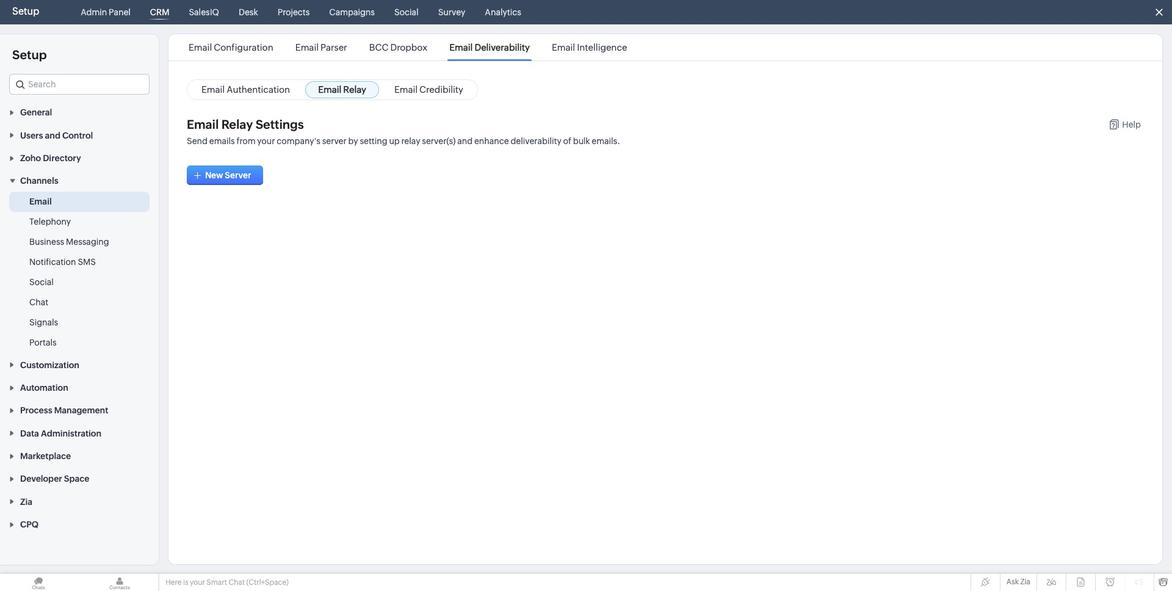 Task type: locate. For each thing, give the bounding box(es) containing it.
salesiq
[[189, 7, 219, 17]]

ask
[[1007, 578, 1019, 586]]

ask zia
[[1007, 578, 1031, 586]]

here is your smart chat (ctrl+space)
[[166, 578, 289, 587]]

crm
[[150, 7, 169, 17]]

here
[[166, 578, 182, 587]]

analytics link
[[480, 0, 526, 24]]

chat
[[229, 578, 245, 587]]

survey
[[438, 7, 466, 17]]

setup
[[12, 5, 39, 17]]

campaigns link
[[325, 0, 380, 24]]

panel
[[109, 7, 131, 17]]

desk link
[[234, 0, 263, 24]]

admin
[[81, 7, 107, 17]]



Task type: vqa. For each thing, say whether or not it's contained in the screenshot.
NEW
no



Task type: describe. For each thing, give the bounding box(es) containing it.
chats image
[[0, 574, 77, 591]]

admin panel
[[81, 7, 131, 17]]

admin panel link
[[76, 0, 135, 24]]

projects
[[278, 7, 310, 17]]

social link
[[390, 0, 424, 24]]

smart
[[207, 578, 227, 587]]

zia
[[1021, 578, 1031, 586]]

desk
[[239, 7, 258, 17]]

salesiq link
[[184, 0, 224, 24]]

analytics
[[485, 7, 521, 17]]

projects link
[[273, 0, 315, 24]]

social
[[394, 7, 419, 17]]

survey link
[[433, 0, 470, 24]]

contacts image
[[81, 574, 158, 591]]

is
[[183, 578, 188, 587]]

crm link
[[145, 0, 174, 24]]

campaigns
[[329, 7, 375, 17]]

(ctrl+space)
[[246, 578, 289, 587]]

your
[[190, 578, 205, 587]]



